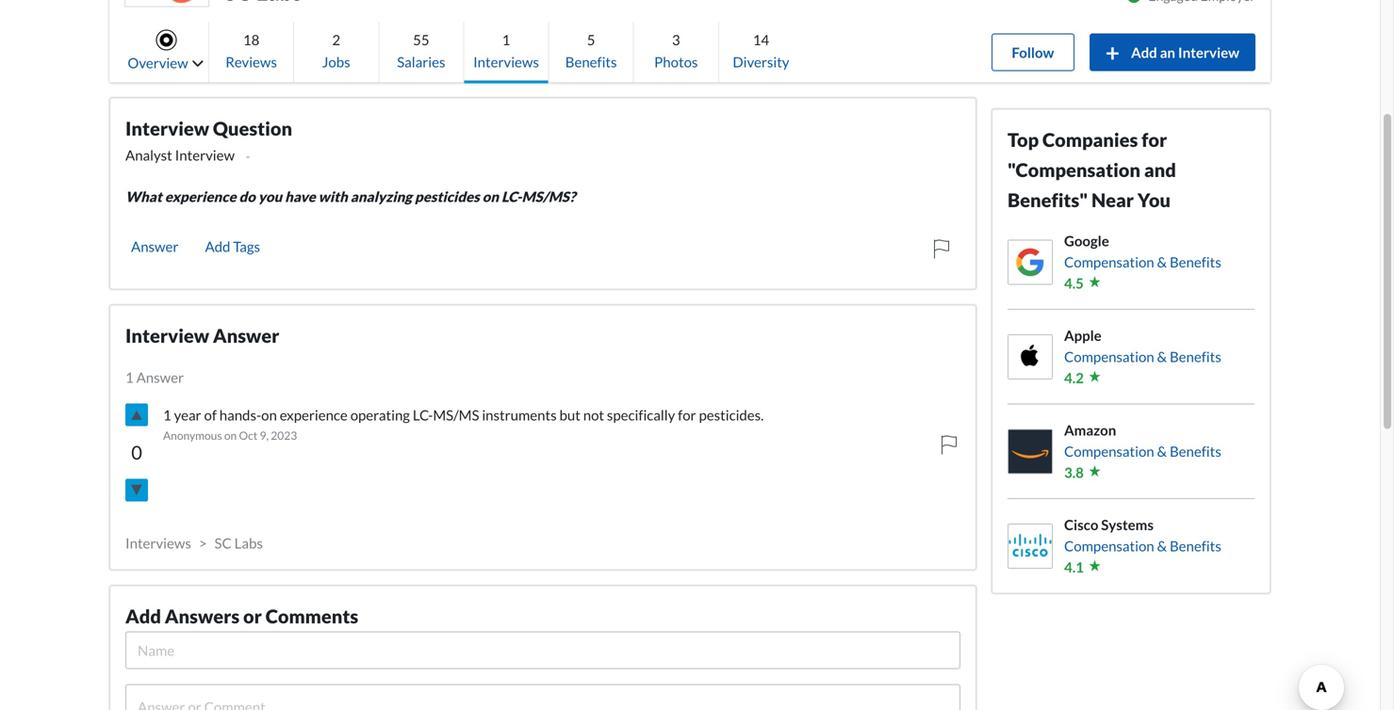 Task type: locate. For each thing, give the bounding box(es) containing it.
experience
[[165, 188, 236, 205], [280, 407, 348, 424]]

on
[[482, 188, 499, 205], [261, 407, 277, 424], [224, 429, 237, 443]]

comments
[[266, 606, 358, 628]]

1 compensation & benefits link from the top
[[1064, 252, 1221, 273]]

anonymous on oct 9, 2023
[[163, 429, 297, 443]]

compensation down systems
[[1064, 538, 1154, 555]]

compensation inside amazon compensation & benefits
[[1064, 443, 1154, 460]]

experience down the analyst interview
[[165, 188, 236, 205]]

0 vertical spatial experience
[[165, 188, 236, 205]]

2 vertical spatial 1
[[163, 407, 171, 424]]

interview
[[1178, 44, 1240, 61], [125, 117, 209, 140], [175, 147, 235, 164], [125, 325, 209, 347]]

3 & from the top
[[1157, 443, 1167, 460]]

1 horizontal spatial interviews
[[473, 53, 539, 70]]

salaries
[[397, 53, 445, 70]]

4.1
[[1064, 559, 1084, 576]]

14
[[753, 31, 769, 48]]

experience up 2023
[[280, 407, 348, 424]]

for
[[1142, 129, 1167, 151], [678, 407, 696, 424]]

& inside 'google compensation & benefits'
[[1157, 254, 1167, 271]]

4 & from the top
[[1157, 538, 1167, 555]]

4.2
[[1064, 369, 1084, 386]]

1 left the 5
[[502, 31, 510, 48]]

2 horizontal spatial add
[[1131, 44, 1157, 61]]

for left pesticides.
[[678, 407, 696, 424]]

Answer or Comment text field
[[126, 697, 960, 711]]

jobs
[[322, 53, 350, 70]]

lc-
[[501, 188, 522, 205], [413, 407, 433, 424]]

1 left 'year'
[[163, 407, 171, 424]]

answer down what
[[131, 238, 179, 255]]

compensation down amazon
[[1064, 443, 1154, 460]]

answer for 1 answer
[[136, 369, 184, 386]]

lc- right operating
[[413, 407, 433, 424]]

3 photos
[[654, 31, 698, 70]]

1 inside the 1 interviews
[[502, 31, 510, 48]]

add
[[1131, 44, 1157, 61], [205, 238, 230, 255], [125, 606, 161, 628]]

2023
[[271, 429, 297, 443]]

add left an
[[1131, 44, 1157, 61]]

2
[[332, 31, 340, 48]]

0 horizontal spatial experience
[[165, 188, 236, 205]]

on up 9,
[[261, 407, 277, 424]]

you
[[258, 188, 282, 205]]

1 horizontal spatial add
[[205, 238, 230, 255]]

0 horizontal spatial interviews
[[125, 535, 191, 552]]

0 vertical spatial lc-
[[501, 188, 522, 205]]

0 horizontal spatial 1
[[125, 369, 134, 386]]

1 horizontal spatial on
[[261, 407, 277, 424]]

amazon
[[1064, 422, 1116, 439]]

2 compensation & benefits link from the top
[[1064, 346, 1221, 368]]

1 vertical spatial 1
[[125, 369, 134, 386]]

1 horizontal spatial 1
[[163, 407, 171, 424]]

but
[[559, 407, 580, 424]]

with
[[318, 188, 348, 205]]

compensation down google
[[1064, 254, 1154, 271]]

2 horizontal spatial on
[[482, 188, 499, 205]]

compensation inside "apple compensation & benefits"
[[1064, 348, 1154, 365]]

compensation
[[1064, 254, 1154, 271], [1064, 348, 1154, 365], [1064, 443, 1154, 460], [1064, 538, 1154, 555]]

analyst
[[125, 147, 172, 164]]

interview right an
[[1178, 44, 1240, 61]]

0 vertical spatial add
[[1131, 44, 1157, 61]]

compensation & benefits link
[[1064, 252, 1221, 273], [1064, 346, 1221, 368], [1064, 441, 1221, 462], [1064, 536, 1221, 557]]

on right pesticides
[[482, 188, 499, 205]]

diversity
[[733, 53, 789, 70]]

compensation down apple
[[1064, 348, 1154, 365]]

& for apple
[[1157, 348, 1167, 365]]

anonymous
[[163, 429, 222, 443]]

0 horizontal spatial add
[[125, 606, 161, 628]]

benefits inside "apple compensation & benefits"
[[1170, 348, 1221, 365]]

benefits
[[565, 53, 617, 70], [1170, 254, 1221, 271], [1170, 348, 1221, 365], [1170, 443, 1221, 460], [1170, 538, 1221, 555]]

compensation & benefits link down apple
[[1064, 346, 1221, 368]]

&
[[1157, 254, 1167, 271], [1157, 348, 1167, 365], [1157, 443, 1167, 460], [1157, 538, 1167, 555]]

interviews right salaries
[[473, 53, 539, 70]]

1 horizontal spatial lc-
[[501, 188, 522, 205]]

1 compensation from the top
[[1064, 254, 1154, 271]]

add left tags
[[205, 238, 230, 255]]

0 horizontal spatial lc-
[[413, 407, 433, 424]]

1 for 0
[[125, 369, 134, 386]]

2 compensation from the top
[[1064, 348, 1154, 365]]

for up and
[[1142, 129, 1167, 151]]

3 compensation & benefits link from the top
[[1064, 441, 1221, 462]]

3 compensation from the top
[[1064, 443, 1154, 460]]

1 vertical spatial for
[[678, 407, 696, 424]]

9,
[[260, 429, 269, 443]]

▼
[[130, 483, 143, 499]]

answer up ▲
[[136, 369, 184, 386]]

1 up ▲
[[125, 369, 134, 386]]

4 compensation & benefits link from the top
[[1064, 536, 1221, 557]]

1 & from the top
[[1157, 254, 1167, 271]]

2 vertical spatial answer
[[136, 369, 184, 386]]

ms/ms?
[[522, 188, 576, 205]]

0 vertical spatial 1
[[502, 31, 510, 48]]

2 horizontal spatial 1
[[502, 31, 510, 48]]

year
[[174, 407, 201, 424]]

interview up 1 answer
[[125, 325, 209, 347]]

benefits for apple compensation & benefits
[[1170, 348, 1221, 365]]

55 salaries
[[397, 31, 445, 70]]

& inside amazon compensation & benefits
[[1157, 443, 1167, 460]]

answers
[[165, 606, 240, 628]]

oct
[[239, 429, 257, 443]]

follow button
[[991, 33, 1074, 71]]

add left answers
[[125, 606, 161, 628]]

compensation & benefits link for amazon
[[1064, 441, 1221, 462]]

0 vertical spatial for
[[1142, 129, 1167, 151]]

add an interview
[[1131, 44, 1240, 61]]

0 horizontal spatial on
[[224, 429, 237, 443]]

1 vertical spatial interviews
[[125, 535, 191, 552]]

add an interview link
[[1090, 33, 1256, 71]]

1 vertical spatial on
[[261, 407, 277, 424]]

benefits for google compensation & benefits
[[1170, 254, 1221, 271]]

analyst interview
[[125, 147, 235, 164]]

1 horizontal spatial experience
[[280, 407, 348, 424]]

benefits inside amazon compensation & benefits
[[1170, 443, 1221, 460]]

instruments
[[482, 407, 557, 424]]

labs
[[234, 535, 263, 552]]

compensation & benefits link down amazon
[[1064, 441, 1221, 462]]

add answers or comments
[[125, 606, 358, 628]]

2 & from the top
[[1157, 348, 1167, 365]]

on left oct
[[224, 429, 237, 443]]

benefits inside 'google compensation & benefits'
[[1170, 254, 1221, 271]]

an
[[1160, 44, 1175, 61]]

interviews
[[473, 53, 539, 70], [125, 535, 191, 552]]

interview answer
[[125, 325, 279, 347]]

2 vertical spatial add
[[125, 606, 161, 628]]

compensation inside 'google compensation & benefits'
[[1064, 254, 1154, 271]]

4 compensation from the top
[[1064, 538, 1154, 555]]

55
[[413, 31, 429, 48]]

5
[[587, 31, 595, 48]]

& inside "apple compensation & benefits"
[[1157, 348, 1167, 365]]

question
[[213, 117, 292, 140]]

answer
[[131, 238, 179, 255], [213, 325, 279, 347], [136, 369, 184, 386]]

1 horizontal spatial for
[[1142, 129, 1167, 151]]

0 vertical spatial interviews
[[473, 53, 539, 70]]

benefits for amazon compensation & benefits
[[1170, 443, 1221, 460]]

answer inside button
[[131, 238, 179, 255]]

0 vertical spatial on
[[482, 188, 499, 205]]

interviews left >
[[125, 535, 191, 552]]

top companies for "compensation and benefits" near you
[[1008, 129, 1176, 212]]

1 vertical spatial answer
[[213, 325, 279, 347]]

answer up hands-
[[213, 325, 279, 347]]

compensation inside cisco systems compensation & benefits
[[1064, 538, 1154, 555]]

add for add tags
[[205, 238, 230, 255]]

hands-
[[219, 407, 261, 424]]

& inside cisco systems compensation & benefits
[[1157, 538, 1167, 555]]

do
[[239, 188, 255, 205]]

lc- right pesticides
[[501, 188, 522, 205]]

0 vertical spatial answer
[[131, 238, 179, 255]]

of
[[204, 407, 217, 424]]

1 vertical spatial add
[[205, 238, 230, 255]]

compensation & benefits link down systems
[[1064, 536, 1221, 557]]

add inside button
[[205, 238, 230, 255]]

& for amazon
[[1157, 443, 1167, 460]]

what experience do you have with analyzing pesticides on lc-ms/ms?
[[125, 188, 576, 205]]

and
[[1144, 159, 1176, 181]]

compensation & benefits link down google
[[1064, 252, 1221, 273]]



Task type: describe. For each thing, give the bounding box(es) containing it.
near
[[1092, 189, 1134, 212]]

pesticides.
[[699, 407, 764, 424]]

add for add an interview
[[1131, 44, 1157, 61]]

amazon compensation & benefits
[[1064, 422, 1221, 460]]

for inside top companies for "compensation and benefits" near you
[[1142, 129, 1167, 151]]

compensation for google
[[1064, 254, 1154, 271]]

photos
[[654, 53, 698, 70]]

pesticides
[[415, 188, 480, 205]]

1 for oct 9, 2023
[[163, 407, 171, 424]]

>
[[199, 535, 207, 552]]

compensation & benefits link for apple
[[1064, 346, 1221, 368]]

1 year of hands-on experience operating lc-ms/ms instruments but not specifically for pesticides.
[[163, 407, 764, 424]]

compensation & benefits link for cisco systems
[[1064, 536, 1221, 557]]

follow
[[1012, 44, 1054, 61]]

tags
[[233, 238, 260, 255]]

compensation & benefits link for google
[[1064, 252, 1221, 273]]

interviews > sc labs
[[125, 535, 263, 552]]

interview down interview question at the left top of page
[[175, 147, 235, 164]]

benefits"
[[1008, 189, 1088, 212]]

not
[[583, 407, 604, 424]]

add tags
[[205, 238, 260, 255]]

overview
[[128, 54, 188, 71]]

analyzing
[[350, 188, 412, 205]]

cisco
[[1064, 517, 1098, 534]]

companies
[[1043, 129, 1138, 151]]

18 reviews
[[225, 31, 277, 70]]

google image
[[1009, 241, 1052, 284]]

0 horizontal spatial for
[[678, 407, 696, 424]]

2 vertical spatial on
[[224, 429, 237, 443]]

1 interviews
[[473, 31, 539, 70]]

cisco systems image
[[1009, 525, 1052, 568]]

or
[[243, 606, 262, 628]]

amazon image
[[1009, 430, 1052, 473]]

add tags button
[[199, 234, 266, 259]]

0
[[131, 442, 142, 464]]

sc labs link
[[214, 535, 263, 552]]

ms/ms
[[433, 407, 479, 424]]

3.8
[[1064, 464, 1084, 481]]

interview up the analyst interview
[[125, 117, 209, 140]]

4.5
[[1064, 275, 1084, 292]]

apple
[[1064, 327, 1102, 344]]

google
[[1064, 232, 1109, 249]]

you
[[1138, 189, 1171, 212]]

cisco systems compensation & benefits
[[1064, 517, 1221, 555]]

compensation for apple
[[1064, 348, 1154, 365]]

Name field
[[126, 641, 960, 660]]

answer button
[[125, 234, 184, 259]]

interview inside add an interview link
[[1178, 44, 1240, 61]]

sc
[[214, 535, 232, 552]]

1 answer
[[125, 369, 184, 386]]

benefits inside cisco systems compensation & benefits
[[1170, 538, 1221, 555]]

interview question
[[125, 117, 292, 140]]

answer for interview answer
[[213, 325, 279, 347]]

2 jobs
[[322, 31, 350, 70]]

operating
[[350, 407, 410, 424]]

1 vertical spatial experience
[[280, 407, 348, 424]]

apple compensation & benefits
[[1064, 327, 1221, 365]]

3
[[672, 31, 680, 48]]

specifically
[[607, 407, 675, 424]]

-
[[246, 149, 250, 163]]

▲
[[130, 407, 143, 423]]

"compensation
[[1008, 159, 1141, 181]]

systems
[[1101, 517, 1154, 534]]

logo image
[[125, 0, 208, 6]]

google compensation & benefits
[[1064, 232, 1221, 271]]

what
[[125, 188, 162, 205]]

apple image
[[1009, 335, 1052, 379]]

reviews
[[225, 53, 277, 70]]

have
[[285, 188, 316, 205]]

compensation for amazon
[[1064, 443, 1154, 460]]

add for add answers or comments
[[125, 606, 161, 628]]

14 diversity
[[733, 31, 789, 70]]

& for google
[[1157, 254, 1167, 271]]

top
[[1008, 129, 1039, 151]]

5 benefits
[[565, 31, 617, 70]]

1 vertical spatial lc-
[[413, 407, 433, 424]]

18
[[243, 31, 259, 48]]



Task type: vqa. For each thing, say whether or not it's contained in the screenshot.
Consulting in the Consulting works at PwC
no



